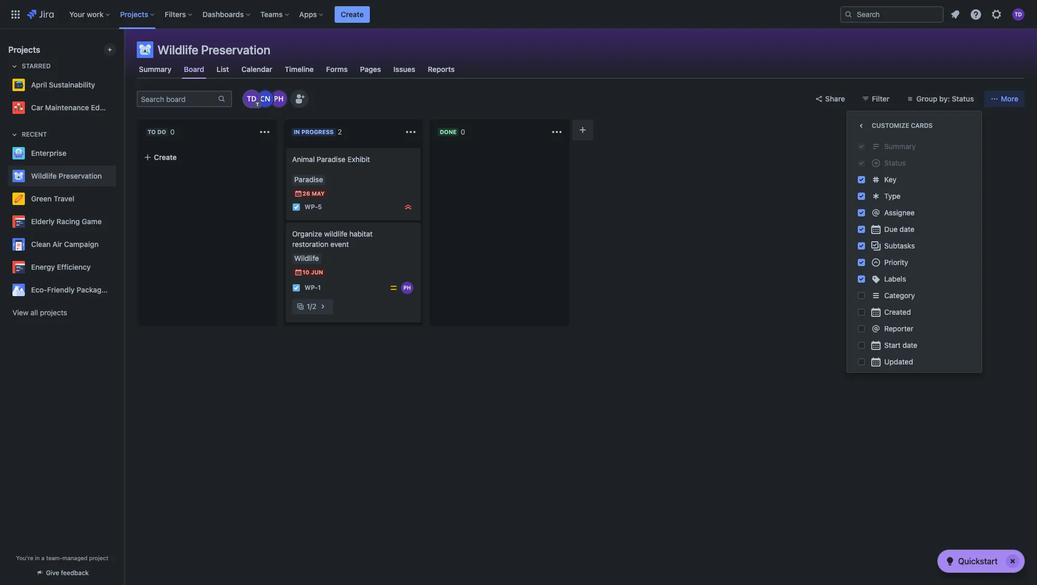 Task type: vqa. For each thing, say whether or not it's contained in the screenshot.
the same
no



Task type: describe. For each thing, give the bounding box(es) containing it.
forms
[[326, 65, 348, 74]]

projects inside dropdown button
[[120, 10, 148, 18]]

pages link
[[358, 60, 383, 79]]

settings image
[[991, 8, 1004, 20]]

10 june 2023 image
[[294, 269, 303, 277]]

to do 0
[[148, 128, 175, 136]]

create inside primary element
[[341, 10, 364, 18]]

organize
[[292, 230, 322, 238]]

type
[[885, 192, 901, 201]]

check image
[[944, 556, 957, 568]]

1 horizontal spatial preservation
[[201, 43, 271, 57]]

summary inside tab list
[[139, 65, 172, 74]]

wp-5
[[305, 203, 322, 211]]

green travel
[[31, 194, 74, 203]]

quickstart button
[[938, 551, 1025, 573]]

view all projects
[[12, 308, 67, 317]]

racing
[[57, 217, 80, 226]]

enterprise
[[31, 149, 66, 158]]

issues link
[[392, 60, 418, 79]]

you're
[[16, 555, 33, 562]]

0 vertical spatial wildlife
[[158, 43, 199, 57]]

date for due date
[[900, 225, 915, 234]]

recent
[[22, 131, 47, 138]]

add to starred image for elderly racing game
[[113, 216, 125, 228]]

view all projects link
[[8, 304, 116, 322]]

sidebar navigation image
[[113, 41, 136, 62]]

add to starred image for energy efficiency
[[113, 261, 125, 274]]

10
[[303, 269, 310, 276]]

work
[[87, 10, 104, 18]]

eco-friendly packaging link
[[8, 280, 112, 301]]

green travel link
[[8, 189, 112, 209]]

dashboards button
[[200, 6, 254, 23]]

animal
[[292, 155, 315, 164]]

calendar link
[[240, 60, 275, 79]]

add to starred image for eco-friendly packaging
[[113, 284, 125, 297]]

5
[[318, 203, 322, 211]]

tab list containing board
[[131, 60, 1032, 79]]

managed
[[62, 555, 88, 562]]

customize cards
[[873, 122, 933, 130]]

a
[[41, 555, 45, 562]]

efficiency
[[57, 263, 91, 272]]

1 vertical spatial payton hansen image
[[401, 282, 414, 294]]

apps button
[[296, 6, 328, 23]]

category
[[885, 291, 916, 300]]

wp-5 link
[[305, 203, 322, 212]]

0 vertical spatial wildlife preservation
[[158, 43, 271, 57]]

car maintenance education link
[[8, 97, 125, 118]]

elderly
[[31, 217, 55, 226]]

green
[[31, 194, 52, 203]]

clean air campaign link
[[8, 234, 112, 255]]

26
[[303, 190, 310, 197]]

animal paradise exhibit
[[292, 155, 370, 164]]

all
[[31, 308, 38, 317]]

search image
[[845, 10, 853, 18]]

eco-
[[31, 286, 47, 294]]

created
[[885, 308, 912, 317]]

to
[[148, 129, 156, 135]]

paradise
[[317, 155, 346, 164]]

cara nguyen image
[[257, 91, 274, 107]]

priority
[[885, 258, 909, 267]]

give feedback button
[[29, 565, 95, 582]]

apps
[[299, 10, 317, 18]]

wildlife preservation link
[[8, 166, 112, 187]]

start date
[[885, 341, 918, 350]]

projects button
[[117, 6, 159, 23]]

0 vertical spatial 1
[[318, 284, 321, 292]]

help image
[[971, 8, 983, 20]]

0 vertical spatial payton hansen image
[[271, 91, 287, 107]]

timeline link
[[283, 60, 316, 79]]

add people image
[[293, 93, 306, 105]]

restoration
[[292, 240, 329, 249]]

maintenance
[[45, 103, 89, 112]]

group
[[917, 94, 938, 103]]

group by: status
[[917, 94, 975, 103]]

give
[[46, 570, 59, 578]]

add to starred image for clean air campaign
[[113, 238, 125, 251]]

filters
[[165, 10, 186, 18]]

projects
[[40, 308, 67, 317]]

/
[[310, 302, 312, 311]]

done 0
[[440, 128, 466, 136]]

key
[[885, 175, 897, 184]]

reports
[[428, 65, 455, 74]]

project
[[89, 555, 108, 562]]

date for start date
[[903, 341, 918, 350]]

collapse recent projects image
[[8, 129, 21, 141]]

labels
[[885, 275, 907, 284]]

wp- for animal paradise exhibit
[[305, 203, 318, 211]]

pages
[[360, 65, 381, 74]]

april
[[31, 80, 47, 89]]

1 vertical spatial wildlife
[[31, 172, 57, 180]]

10 jun
[[303, 269, 323, 276]]

give feedback
[[46, 570, 89, 578]]

forms link
[[324, 60, 350, 79]]

you're in a team-managed project
[[16, 555, 108, 562]]

highest image
[[404, 203, 413, 212]]

medium image
[[390, 284, 398, 292]]



Task type: locate. For each thing, give the bounding box(es) containing it.
task image down 10 june 2023 icon
[[292, 284, 301, 292]]

filters button
[[162, 6, 197, 23]]

create button
[[335, 6, 370, 23], [137, 148, 277, 167]]

1 vertical spatial preservation
[[59, 172, 102, 180]]

travel
[[54, 194, 74, 203]]

status right by:
[[953, 94, 975, 103]]

wp- down the "26 may"
[[305, 203, 318, 211]]

jira image
[[27, 8, 54, 20], [27, 8, 54, 20]]

2 0 from the left
[[461, 128, 466, 136]]

tariq douglas image
[[244, 91, 260, 107]]

0 vertical spatial status
[[953, 94, 975, 103]]

2
[[338, 128, 342, 136], [312, 302, 317, 311]]

create button inside primary element
[[335, 6, 370, 23]]

clean air campaign
[[31, 240, 99, 249]]

column actions menu image left done
[[405, 126, 417, 138]]

2 column actions menu image from the left
[[405, 126, 417, 138]]

date right 'start'
[[903, 341, 918, 350]]

1 vertical spatial summary
[[885, 142, 917, 151]]

add to starred image for wildlife preservation
[[113, 170, 125, 182]]

due date
[[885, 225, 915, 234]]

1 vertical spatial task image
[[292, 284, 301, 292]]

0 vertical spatial task image
[[292, 203, 301, 212]]

quickstart
[[959, 557, 999, 567]]

status
[[953, 94, 975, 103], [885, 159, 906, 167]]

elderly racing game
[[31, 217, 102, 226]]

issues
[[394, 65, 416, 74]]

add to starred image
[[113, 170, 125, 182], [113, 216, 125, 228], [113, 261, 125, 274]]

0 horizontal spatial status
[[885, 159, 906, 167]]

column actions menu image
[[259, 126, 271, 138], [405, 126, 417, 138]]

0 horizontal spatial 0
[[170, 128, 175, 136]]

column actions menu image
[[551, 126, 564, 138]]

event
[[331, 240, 349, 249]]

2 right progress
[[338, 128, 342, 136]]

habitat
[[350, 230, 373, 238]]

0 vertical spatial summary
[[139, 65, 172, 74]]

clean
[[31, 240, 51, 249]]

summary up search board text field
[[139, 65, 172, 74]]

1 vertical spatial 1
[[307, 302, 310, 311]]

1 horizontal spatial 2
[[338, 128, 342, 136]]

add to starred image for green travel
[[113, 193, 125, 205]]

board
[[184, 65, 204, 74]]

teams
[[261, 10, 283, 18]]

wp- down 10 jun
[[305, 284, 318, 292]]

0 horizontal spatial 2
[[312, 302, 317, 311]]

jun
[[311, 269, 323, 276]]

reports link
[[426, 60, 457, 79]]

1 horizontal spatial projects
[[120, 10, 148, 18]]

0 right done
[[461, 128, 466, 136]]

sustainability
[[49, 80, 95, 89]]

column actions menu image for 2
[[405, 126, 417, 138]]

preservation up list at the top left of page
[[201, 43, 271, 57]]

filter
[[873, 94, 890, 103]]

0
[[170, 128, 175, 136], [461, 128, 466, 136]]

task image for animal paradise exhibit
[[292, 203, 301, 212]]

0 horizontal spatial create
[[154, 153, 177, 162]]

0 vertical spatial preservation
[[201, 43, 271, 57]]

create down do at the left top
[[154, 153, 177, 162]]

1 down jun
[[318, 284, 321, 292]]

tab list
[[131, 60, 1032, 79]]

energy efficiency link
[[8, 257, 112, 278]]

1 column actions menu image from the left
[[259, 126, 271, 138]]

2 for in progress 2
[[338, 128, 342, 136]]

preservation
[[201, 43, 271, 57], [59, 172, 102, 180]]

1 vertical spatial wp-
[[305, 284, 318, 292]]

2 task image from the top
[[292, 284, 301, 292]]

create project image
[[106, 46, 114, 54]]

list
[[217, 65, 229, 74]]

payton hansen image left add people image
[[271, 91, 287, 107]]

1 add to starred image from the top
[[113, 147, 125, 160]]

0 right do at the left top
[[170, 128, 175, 136]]

1 horizontal spatial payton hansen image
[[401, 282, 414, 294]]

projects right the work
[[120, 10, 148, 18]]

friendly
[[47, 286, 75, 294]]

dashboards
[[203, 10, 244, 18]]

Search board text field
[[138, 92, 217, 106]]

1 horizontal spatial status
[[953, 94, 975, 103]]

wp- for organize wildlife habitat restoration event
[[305, 284, 318, 292]]

0 horizontal spatial payton hansen image
[[271, 91, 287, 107]]

4 add to starred image from the top
[[113, 284, 125, 297]]

notifications image
[[950, 8, 962, 20]]

0 vertical spatial wp-
[[305, 203, 318, 211]]

by:
[[940, 94, 951, 103]]

0 horizontal spatial wildlife
[[31, 172, 57, 180]]

wildlife up green
[[31, 172, 57, 180]]

1 horizontal spatial create button
[[335, 6, 370, 23]]

banner
[[0, 0, 1038, 29]]

26 may
[[303, 190, 325, 197]]

organize wildlife habitat restoration event
[[292, 230, 373, 249]]

1 vertical spatial create button
[[137, 148, 277, 167]]

projects up the collapse starred projects image
[[8, 45, 40, 54]]

1 vertical spatial 2
[[312, 302, 317, 311]]

in
[[294, 129, 300, 135]]

more
[[1002, 94, 1019, 103]]

2 add to starred image from the top
[[113, 193, 125, 205]]

timeline
[[285, 65, 314, 74]]

collapse starred projects image
[[8, 60, 21, 73]]

26 may 2023 image
[[294, 190, 303, 198], [294, 190, 303, 198]]

campaign
[[64, 240, 99, 249]]

customize
[[873, 122, 910, 130]]

payton hansen image
[[271, 91, 287, 107], [401, 282, 414, 294]]

0 horizontal spatial 1
[[307, 302, 310, 311]]

0 horizontal spatial summary
[[139, 65, 172, 74]]

0 horizontal spatial preservation
[[59, 172, 102, 180]]

1 vertical spatial projects
[[8, 45, 40, 54]]

projects
[[120, 10, 148, 18], [8, 45, 40, 54]]

assignee
[[885, 208, 915, 217]]

1 0 from the left
[[170, 128, 175, 136]]

status up 'key'
[[885, 159, 906, 167]]

exhibit
[[348, 155, 370, 164]]

add to starred image
[[113, 147, 125, 160], [113, 193, 125, 205], [113, 238, 125, 251], [113, 284, 125, 297]]

wildlife up "board"
[[158, 43, 199, 57]]

list link
[[215, 60, 231, 79]]

0 vertical spatial projects
[[120, 10, 148, 18]]

0 vertical spatial add to starred image
[[113, 170, 125, 182]]

1 horizontal spatial wildlife preservation
[[158, 43, 271, 57]]

1 vertical spatial status
[[885, 159, 906, 167]]

primary element
[[6, 0, 841, 29]]

car maintenance education
[[31, 103, 125, 112]]

car
[[31, 103, 43, 112]]

create
[[341, 10, 364, 18], [154, 153, 177, 162]]

packaging
[[77, 286, 112, 294]]

summary link
[[137, 60, 174, 79]]

your work button
[[66, 6, 114, 23]]

1 down "wp-1" link
[[307, 302, 310, 311]]

payton hansen image right the medium icon
[[401, 282, 414, 294]]

0 horizontal spatial projects
[[8, 45, 40, 54]]

2 wp- from the top
[[305, 284, 318, 292]]

1 add to starred image from the top
[[113, 170, 125, 182]]

add to starred image for enterprise
[[113, 147, 125, 160]]

0 vertical spatial create button
[[335, 6, 370, 23]]

banner containing your work
[[0, 0, 1038, 29]]

april sustainability link
[[8, 75, 112, 95]]

0 horizontal spatial column actions menu image
[[259, 126, 271, 138]]

reporter
[[885, 325, 914, 333]]

wildlife
[[158, 43, 199, 57], [31, 172, 57, 180]]

1 vertical spatial wildlife preservation
[[31, 172, 102, 180]]

1 horizontal spatial summary
[[885, 142, 917, 151]]

energy efficiency
[[31, 263, 91, 272]]

wildlife preservation up list at the top left of page
[[158, 43, 271, 57]]

wp-1 link
[[305, 284, 321, 293]]

1 wp- from the top
[[305, 203, 318, 211]]

game
[[82, 217, 102, 226]]

your profile and settings image
[[1013, 8, 1025, 20]]

share button
[[809, 91, 852, 107]]

1 / 2
[[307, 302, 317, 311]]

date right due
[[900, 225, 915, 234]]

2 vertical spatial add to starred image
[[113, 261, 125, 274]]

remove from starred image
[[113, 102, 125, 114]]

elderly racing game link
[[8, 212, 112, 232]]

back image
[[856, 120, 868, 132]]

updated
[[885, 358, 914, 367]]

1 horizontal spatial wildlife
[[158, 43, 199, 57]]

subtasks
[[885, 242, 916, 250]]

2 for 1 / 2
[[312, 302, 317, 311]]

progress
[[302, 129, 334, 135]]

wildlife preservation up travel on the top left
[[31, 172, 102, 180]]

1 vertical spatial add to starred image
[[113, 216, 125, 228]]

energy
[[31, 263, 55, 272]]

more button
[[985, 91, 1025, 107]]

preservation up travel on the top left
[[59, 172, 102, 180]]

share
[[826, 94, 846, 103]]

your work
[[69, 10, 104, 18]]

1 horizontal spatial column actions menu image
[[405, 126, 417, 138]]

2 add to starred image from the top
[[113, 216, 125, 228]]

teams button
[[257, 6, 293, 23]]

1 vertical spatial create
[[154, 153, 177, 162]]

dismiss quickstart image
[[1005, 554, 1022, 570]]

column actions menu image for 0
[[259, 126, 271, 138]]

0 horizontal spatial wildlife preservation
[[31, 172, 102, 180]]

0 vertical spatial create
[[341, 10, 364, 18]]

0 vertical spatial date
[[900, 225, 915, 234]]

1 horizontal spatial 1
[[318, 284, 321, 292]]

filter button
[[856, 91, 896, 107]]

create right apps dropdown button
[[341, 10, 364, 18]]

3 add to starred image from the top
[[113, 238, 125, 251]]

remove from starred image
[[113, 79, 125, 91]]

task image for organize wildlife habitat restoration event
[[292, 284, 301, 292]]

due
[[885, 225, 898, 234]]

air
[[53, 240, 62, 249]]

task image
[[292, 203, 301, 212], [292, 284, 301, 292]]

education
[[91, 103, 125, 112]]

0 horizontal spatial create button
[[137, 148, 277, 167]]

appswitcher icon image
[[9, 8, 22, 20]]

starred
[[22, 62, 51, 70]]

1 vertical spatial date
[[903, 341, 918, 350]]

Search field
[[841, 6, 945, 23]]

2 down "wp-1" link
[[312, 302, 317, 311]]

column actions menu image left in
[[259, 126, 271, 138]]

1 task image from the top
[[292, 203, 301, 212]]

10 june 2023 image
[[294, 269, 303, 277]]

1 horizontal spatial create
[[341, 10, 364, 18]]

enterprise link
[[8, 143, 112, 164]]

3 add to starred image from the top
[[113, 261, 125, 274]]

your
[[69, 10, 85, 18]]

team-
[[46, 555, 62, 562]]

0 vertical spatial 2
[[338, 128, 342, 136]]

task image left wp-5 link
[[292, 203, 301, 212]]

summary down customize cards
[[885, 142, 917, 151]]

1 horizontal spatial 0
[[461, 128, 466, 136]]



